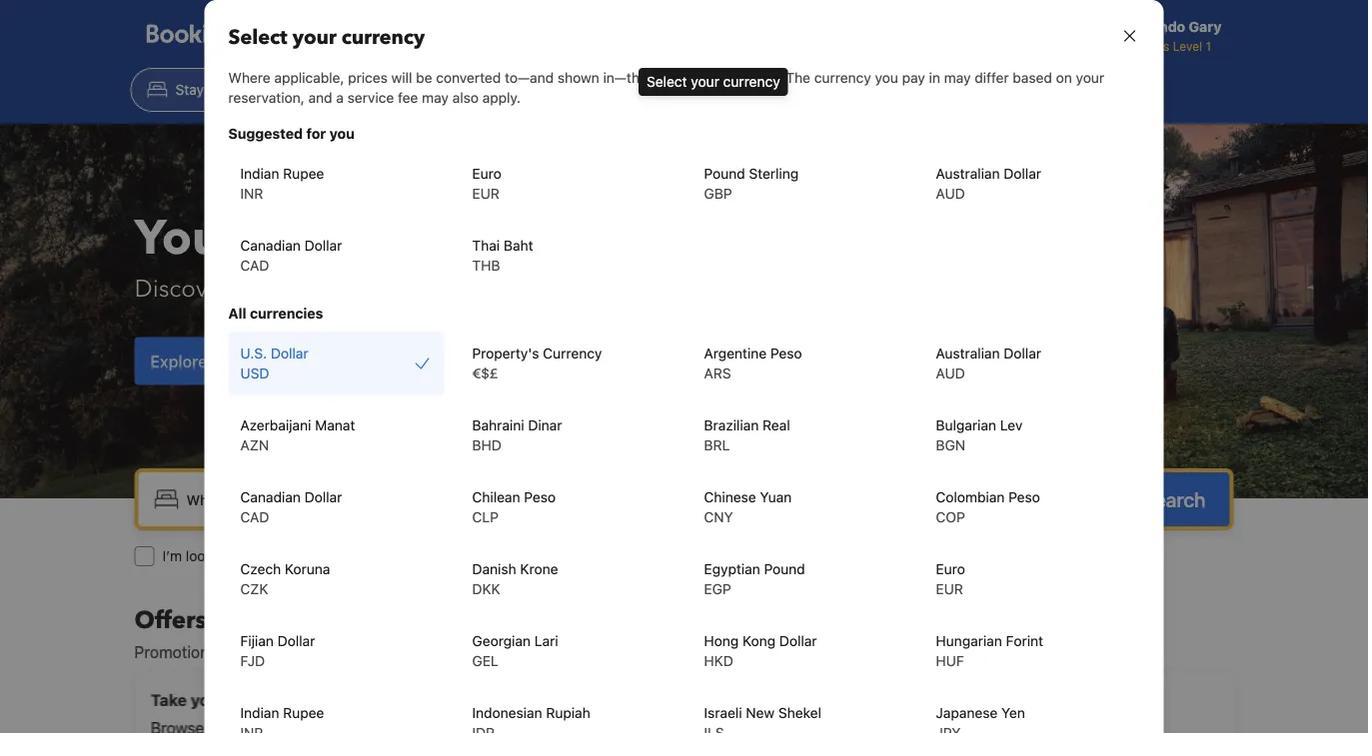 Task type: describe. For each thing, give the bounding box(es) containing it.
children
[[943, 491, 996, 508]]

to
[[779, 703, 795, 722]]

pound inside egyptian pound egp
[[764, 561, 806, 578]]

dollar down taxis
[[1004, 165, 1042, 182]]

hong
[[704, 633, 739, 650]]

looking
[[186, 548, 233, 565]]

service
[[348, 89, 394, 106]]

azn
[[240, 437, 269, 454]]

flights
[[277, 81, 320, 98]]

pound sterling gbp
[[704, 165, 799, 202]]

select inside dialog
[[228, 24, 288, 51]]

stays link
[[130, 68, 228, 112]]

lev
[[1001, 417, 1023, 434]]

cabins,
[[236, 273, 312, 306]]

dkk
[[472, 581, 501, 598]]

fee
[[398, 89, 418, 106]]

for inside select your currency dialog
[[306, 125, 326, 142]]

select.
[[739, 69, 782, 86]]

canadian for chilean peso clp
[[240, 489, 301, 506]]

and inside where applicable, prices will be converted to—and shown in—the currency you select. the currency you pay in may differ based on your reservation, and a service fee may also apply.
[[308, 89, 333, 106]]

egyptian
[[704, 561, 761, 578]]

gel
[[472, 653, 499, 670]]

1 horizontal spatial select
[[647, 73, 688, 90]]

currency up prices
[[342, 24, 425, 51]]

australian for peso
[[936, 345, 1000, 362]]

car rentals link
[[494, 68, 626, 112]]

indian for indian rupee inr
[[240, 165, 279, 182]]

also
[[453, 89, 479, 106]]

indian for indian rupee
[[240, 705, 279, 722]]

aud for argentine peso ars
[[936, 365, 966, 382]]

vacation inside your coziest escape ever discover cabins, vacation homes, and more
[[318, 273, 410, 306]]

0 horizontal spatial rentals
[[279, 352, 332, 371]]

fijian dollar fjd
[[240, 633, 315, 670]]

more
[[549, 273, 607, 306]]

coziest
[[253, 205, 415, 271]]

the
[[786, 69, 811, 86]]

krone
[[520, 561, 558, 578]]

+
[[426, 81, 434, 98]]

rupiah
[[546, 705, 591, 722]]

currencies
[[250, 305, 323, 322]]

lari
[[535, 633, 559, 650]]

for inside offers promotions, deals, and special offers for you
[[406, 643, 426, 662]]

explore vacation rentals
[[150, 352, 332, 371]]

for left flights
[[236, 548, 254, 565]]

apply.
[[483, 89, 521, 106]]

danish
[[472, 561, 517, 578]]

currency right 'the'
[[815, 69, 872, 86]]

currency
[[543, 345, 602, 362]]

egp
[[704, 581, 732, 598]]

canadian dollar cad for thai
[[240, 237, 342, 274]]

longest
[[229, 691, 287, 710]]

check-
[[688, 491, 736, 508]]

japanese
[[936, 705, 998, 722]]

yuan
[[760, 489, 792, 506]]

your
[[134, 205, 241, 271]]

i'm
[[162, 548, 182, 565]]

cad for clp
[[240, 509, 269, 526]]

you inside offers promotions, deals, and special offers for you
[[430, 643, 456, 662]]

2
[[866, 491, 874, 508]]

in
[[930, 69, 941, 86]]

flights
[[258, 548, 298, 565]]

your coziest escape ever discover cabins, vacation homes, and more
[[134, 205, 705, 306]]

indian rupee button
[[228, 692, 444, 734]]

dollar up i'm
[[305, 489, 342, 506]]

airport taxis link
[[881, 68, 1022, 112]]

japanese yen button
[[924, 692, 1140, 734]]

a
[[336, 89, 344, 106]]

currency right in—the at the left of page
[[652, 69, 709, 86]]

colombian
[[936, 489, 1005, 506]]

shekel
[[779, 705, 822, 722]]

dollar inside the u.s. dollar usd
[[271, 345, 309, 362]]

australian dollar aud for sterling
[[936, 165, 1042, 202]]

chilean
[[472, 489, 521, 506]]

date
[[761, 491, 792, 508]]

car
[[539, 81, 561, 98]]

huf
[[936, 653, 965, 670]]

€$£
[[472, 365, 498, 382]]

search
[[1143, 488, 1206, 511]]

peso for argentine peso ars
[[771, 345, 803, 362]]

yen
[[1002, 705, 1026, 722]]

you left pay
[[875, 69, 899, 86]]

car rentals
[[539, 81, 609, 98]]

where applicable, prices will be converted to—and shown in—the currency you select. the currency you pay in may differ based on your reservation, and a service fee may also apply.
[[228, 69, 1105, 106]]

for left work
[[425, 548, 443, 565]]

your left select.
[[691, 73, 720, 90]]

currency left 'the'
[[724, 73, 781, 90]]

special
[[304, 643, 355, 662]]

1 · from the left
[[922, 491, 926, 508]]

check-out date button
[[680, 482, 800, 518]]

cop
[[936, 509, 966, 526]]

czech
[[240, 561, 281, 578]]

you left select.
[[712, 69, 736, 86]]

brl
[[704, 437, 730, 454]]

you down a
[[330, 125, 355, 142]]

ars
[[704, 365, 732, 382]]

select your currency inside dialog
[[228, 24, 425, 51]]

chilean peso clp
[[472, 489, 556, 526]]

egyptian pound egp
[[704, 561, 806, 598]]

cad for thb
[[240, 257, 269, 274]]

cruises
[[675, 81, 723, 98]]

bahraini
[[472, 417, 525, 434]]

stays
[[175, 81, 211, 98]]

will
[[392, 69, 412, 86]]

cruises link
[[630, 68, 740, 112]]

gbp
[[704, 185, 733, 202]]

property's currency €$£
[[472, 345, 602, 382]]

0 vertical spatial euro
[[472, 165, 502, 182]]

offers
[[359, 643, 402, 662]]

rupee for indian rupee
[[283, 705, 324, 722]]

work
[[447, 548, 478, 565]]

fijian
[[240, 633, 274, 650]]



Task type: vqa. For each thing, say whether or not it's contained in the screenshot.
FJD
yes



Task type: locate. For each thing, give the bounding box(es) containing it.
1 vertical spatial rentals
[[279, 352, 332, 371]]

· left '1'
[[1000, 491, 1004, 508]]

new
[[746, 705, 775, 722]]

1 horizontal spatial euro
[[936, 561, 966, 578]]

0 vertical spatial aud
[[936, 185, 966, 202]]

for
[[306, 125, 326, 142], [236, 548, 254, 565], [425, 548, 443, 565], [406, 643, 426, 662]]

2 · from the left
[[1000, 491, 1004, 508]]

1 horizontal spatial rentals
[[565, 81, 609, 98]]

1 canadian from the top
[[240, 237, 301, 254]]

bhd
[[472, 437, 502, 454]]

euro up escape
[[472, 165, 502, 182]]

and inside offers promotions, deals, and special offers for you
[[273, 643, 300, 662]]

2 australian from the top
[[936, 345, 1000, 362]]

rupee for indian rupee inr
[[283, 165, 324, 182]]

2 aud from the top
[[936, 365, 966, 382]]

pound inside the 'pound sterling gbp'
[[704, 165, 746, 182]]

suggested
[[228, 125, 303, 142]]

offers
[[134, 604, 207, 637]]

0
[[930, 491, 939, 508]]

rupee inside indian rupee inr
[[283, 165, 324, 182]]

0 vertical spatial australian
[[936, 165, 1000, 182]]

bulgarian lev bgn
[[936, 417, 1023, 454]]

promotions,
[[134, 643, 222, 662]]

where
[[228, 69, 271, 86]]

czech koruna czk
[[240, 561, 330, 598]]

rupee down the suggested for you
[[283, 165, 324, 182]]

aud
[[936, 185, 966, 202], [936, 365, 966, 382]]

airport taxis
[[926, 81, 1005, 98]]

0 vertical spatial rupee
[[283, 165, 324, 182]]

peso inside colombian peso cop
[[1009, 489, 1041, 506]]

canadian up cabins,
[[240, 237, 301, 254]]

dollar right fijian
[[278, 633, 315, 650]]

1 indian from the top
[[240, 165, 279, 182]]

hong kong dollar hkd
[[704, 633, 818, 670]]

may down be
[[422, 89, 449, 106]]

indian
[[240, 165, 279, 182], [240, 705, 279, 722]]

0 vertical spatial pound
[[704, 165, 746, 182]]

pound right egyptian
[[764, 561, 806, 578]]

1 vertical spatial pound
[[764, 561, 806, 578]]

euro down cop
[[936, 561, 966, 578]]

1 horizontal spatial ·
[[1000, 491, 1004, 508]]

1 vertical spatial may
[[422, 89, 449, 106]]

1 canadian dollar cad from the top
[[240, 237, 342, 274]]

1 horizontal spatial eur
[[936, 581, 964, 598]]

select your currency up applicable,
[[228, 24, 425, 51]]

2 cad from the top
[[240, 509, 269, 526]]

dollar right u.s.
[[271, 345, 309, 362]]

discover
[[134, 273, 230, 306]]

euro eur
[[472, 165, 502, 202], [936, 561, 966, 598]]

property's
[[472, 345, 539, 362]]

dollar up cabins,
[[305, 237, 342, 254]]

applicable,
[[274, 69, 344, 86]]

peso for chilean peso clp
[[524, 489, 556, 506]]

georgian
[[472, 633, 531, 650]]

all currencies
[[228, 305, 323, 322]]

1 horizontal spatial pound
[[764, 561, 806, 578]]

pound up gbp
[[704, 165, 746, 182]]

japanese yen
[[936, 705, 1026, 722]]

0 horizontal spatial euro
[[472, 165, 502, 182]]

away
[[735, 703, 775, 722]]

dollar up lev on the bottom
[[1004, 345, 1042, 362]]

eur up "hungarian"
[[936, 581, 964, 598]]

attractions
[[789, 81, 860, 98]]

·
[[922, 491, 926, 508], [1000, 491, 1004, 508]]

usd
[[240, 365, 269, 382]]

peso for colombian peso cop
[[1009, 489, 1041, 506]]

indonesian rupiah button
[[460, 692, 676, 734]]

may
[[945, 69, 971, 86], [422, 89, 449, 106]]

take your longest vacation yet image
[[496, 673, 676, 734]]

2 adults · 0 children · 1 room button
[[829, 481, 1107, 519]]

take your longest vacation yet
[[150, 691, 385, 710]]

1 cad from the top
[[240, 257, 269, 274]]

adults
[[878, 491, 919, 508]]

1 vertical spatial aud
[[936, 365, 966, 382]]

1 horizontal spatial peso
[[771, 345, 803, 362]]

1 vertical spatial rupee
[[283, 705, 324, 722]]

escape
[[427, 205, 590, 271]]

0 vertical spatial rentals
[[565, 81, 609, 98]]

fly away to your dream vacation image
[[1078, 695, 1218, 734]]

peso
[[771, 345, 803, 362], [524, 489, 556, 506], [1009, 489, 1041, 506]]

explore vacation rentals link
[[134, 337, 348, 385]]

0 horizontal spatial and
[[273, 643, 300, 662]]

0 vertical spatial select
[[228, 24, 288, 51]]

real
[[763, 417, 791, 434]]

peso right colombian
[[1009, 489, 1041, 506]]

for down flights
[[306, 125, 326, 142]]

canadian
[[240, 237, 301, 254], [240, 489, 301, 506]]

your right to
[[799, 703, 833, 722]]

dollar inside hong kong dollar hkd
[[780, 633, 818, 650]]

hkd
[[704, 653, 734, 670]]

flight + hotel link
[[341, 68, 490, 112]]

take
[[150, 691, 186, 710]]

rentals down currencies
[[279, 352, 332, 371]]

australian down airport taxis
[[936, 165, 1000, 182]]

0 vertical spatial canadian dollar cad
[[240, 237, 342, 274]]

taxis
[[975, 81, 1005, 98]]

euro eur down cop
[[936, 561, 966, 598]]

israeli new shekel button
[[692, 692, 908, 734]]

deals,
[[226, 643, 269, 662]]

2 canadian dollar cad from the top
[[240, 489, 342, 526]]

1 horizontal spatial euro eur
[[936, 561, 966, 598]]

i'm
[[342, 548, 362, 565]]

peso right chilean
[[524, 489, 556, 506]]

2 horizontal spatial and
[[501, 273, 543, 306]]

0 vertical spatial euro eur
[[472, 165, 502, 202]]

for right offers
[[406, 643, 426, 662]]

2 adults · 0 children · 1 room
[[866, 491, 1052, 508]]

1 australian dollar aud from the top
[[936, 165, 1042, 202]]

australian dollar aud down taxis
[[936, 165, 1042, 202]]

out
[[736, 491, 758, 508]]

thb
[[472, 257, 500, 274]]

your right take
[[190, 691, 225, 710]]

peso inside "argentine peso ars"
[[771, 345, 803, 362]]

pound
[[704, 165, 746, 182], [764, 561, 806, 578]]

1 vertical spatial select your currency
[[647, 73, 781, 90]]

1 vertical spatial canadian
[[240, 489, 301, 506]]

brazilian real brl
[[704, 417, 791, 454]]

0 horizontal spatial pound
[[704, 165, 746, 182]]

0 horizontal spatial select
[[228, 24, 288, 51]]

brazilian
[[704, 417, 759, 434]]

1 vertical spatial indian
[[240, 705, 279, 722]]

1 vertical spatial cad
[[240, 509, 269, 526]]

danish krone dkk
[[472, 561, 558, 598]]

select up where on the top left of the page
[[228, 24, 288, 51]]

peso right argentine
[[771, 345, 803, 362]]

your up applicable,
[[293, 24, 337, 51]]

aud for pound sterling gbp
[[936, 185, 966, 202]]

room
[[1018, 491, 1052, 508]]

rentals inside "link"
[[565, 81, 609, 98]]

1 vertical spatial euro eur
[[936, 561, 966, 598]]

dinar
[[528, 417, 562, 434]]

cad up all at left
[[240, 257, 269, 274]]

and left a
[[308, 89, 333, 106]]

booking.com image
[[146, 24, 290, 48]]

select right shown
[[647, 73, 688, 90]]

flight + hotel
[[386, 81, 473, 98]]

1 rupee from the top
[[283, 165, 324, 182]]

australian dollar aud up bulgarian
[[936, 345, 1042, 382]]

2 canadian from the top
[[240, 489, 301, 506]]

select
[[228, 24, 288, 51], [647, 73, 688, 90]]

indian down fjd
[[240, 705, 279, 722]]

and right fjd
[[273, 643, 300, 662]]

1 horizontal spatial may
[[945, 69, 971, 86]]

canadian dollar cad up currencies
[[240, 237, 342, 274]]

1 vertical spatial australian dollar aud
[[936, 345, 1042, 382]]

peso inside chilean peso clp
[[524, 489, 556, 506]]

clp
[[472, 509, 499, 526]]

dollar inside fijian dollar fjd
[[278, 633, 315, 650]]

2 indian from the top
[[240, 705, 279, 722]]

1 horizontal spatial and
[[308, 89, 333, 106]]

0 horizontal spatial peso
[[524, 489, 556, 506]]

eur up escape
[[472, 185, 500, 202]]

0 vertical spatial cad
[[240, 257, 269, 274]]

0 horizontal spatial ·
[[922, 491, 926, 508]]

1 aud from the top
[[936, 185, 966, 202]]

i'm traveling for work
[[342, 548, 478, 565]]

and right thb
[[501, 273, 543, 306]]

1 vertical spatial eur
[[936, 581, 964, 598]]

your right on
[[1077, 69, 1105, 86]]

inr
[[240, 185, 263, 202]]

australian for sterling
[[936, 165, 1000, 182]]

i'm looking for flights
[[162, 548, 298, 565]]

flight
[[386, 81, 422, 98]]

prices
[[348, 69, 388, 86]]

yet
[[361, 691, 385, 710]]

shown
[[558, 69, 600, 86]]

australian up bulgarian
[[936, 345, 1000, 362]]

canadian dollar cad up flights
[[240, 489, 342, 526]]

explore
[[150, 352, 207, 371]]

indian up inr at the top left of page
[[240, 165, 279, 182]]

2 australian dollar aud from the top
[[936, 345, 1042, 382]]

select your currency dialog
[[204, 0, 1164, 734]]

0 vertical spatial canadian
[[240, 237, 301, 254]]

1 australian from the top
[[936, 165, 1000, 182]]

you left gel in the bottom of the page
[[430, 643, 456, 662]]

· left 0
[[922, 491, 926, 508]]

0 vertical spatial indian
[[240, 165, 279, 182]]

2 horizontal spatial peso
[[1009, 489, 1041, 506]]

canadian for thai baht thb
[[240, 237, 301, 254]]

0 horizontal spatial eur
[[472, 185, 500, 202]]

indian inside indian rupee inr
[[240, 165, 279, 182]]

bahraini dinar bhd
[[472, 417, 562, 454]]

ever
[[602, 205, 705, 271]]

indian inside button
[[240, 705, 279, 722]]

1 vertical spatial euro
[[936, 561, 966, 578]]

australian dollar aud for peso
[[936, 345, 1042, 382]]

your inside where applicable, prices will be converted to—and shown in—the currency you select. the currency you pay in may differ based on your reservation, and a service fee may also apply.
[[1077, 69, 1105, 86]]

thai baht thb
[[472, 237, 534, 274]]

czk
[[240, 581, 269, 598]]

on
[[1057, 69, 1073, 86]]

0 vertical spatial eur
[[472, 185, 500, 202]]

u.s.
[[240, 345, 267, 362]]

rentals right car
[[565, 81, 609, 98]]

rupee inside button
[[283, 705, 324, 722]]

sterling
[[749, 165, 799, 182]]

cad up flights
[[240, 509, 269, 526]]

0 horizontal spatial may
[[422, 89, 449, 106]]

select your currency left 'the'
[[647, 73, 781, 90]]

0 vertical spatial australian dollar aud
[[936, 165, 1042, 202]]

0 vertical spatial and
[[308, 89, 333, 106]]

0 vertical spatial may
[[945, 69, 971, 86]]

euro eur up escape
[[472, 165, 502, 202]]

dollar right kong
[[780, 633, 818, 650]]

hotel
[[438, 81, 473, 98]]

israeli new shekel
[[704, 705, 822, 722]]

2 vertical spatial and
[[273, 643, 300, 662]]

1 horizontal spatial select your currency
[[647, 73, 781, 90]]

canadian dollar cad for chilean
[[240, 489, 342, 526]]

canadian down azn at bottom left
[[240, 489, 301, 506]]

eur
[[472, 185, 500, 202], [936, 581, 964, 598]]

0 horizontal spatial select your currency
[[228, 24, 425, 51]]

0 horizontal spatial euro eur
[[472, 165, 502, 202]]

argentine
[[704, 345, 767, 362]]

homes,
[[416, 273, 495, 306]]

2 rupee from the top
[[283, 705, 324, 722]]

1 vertical spatial canadian dollar cad
[[240, 489, 342, 526]]

all
[[228, 305, 247, 322]]

1 vertical spatial select
[[647, 73, 688, 90]]

1 vertical spatial australian
[[936, 345, 1000, 362]]

may right in
[[945, 69, 971, 86]]

0 vertical spatial select your currency
[[228, 24, 425, 51]]

bgn
[[936, 437, 966, 454]]

kong
[[743, 633, 776, 650]]

and inside your coziest escape ever discover cabins, vacation homes, and more
[[501, 273, 543, 306]]

1 vertical spatial and
[[501, 273, 543, 306]]

cny
[[704, 509, 734, 526]]

rupee down special
[[283, 705, 324, 722]]



